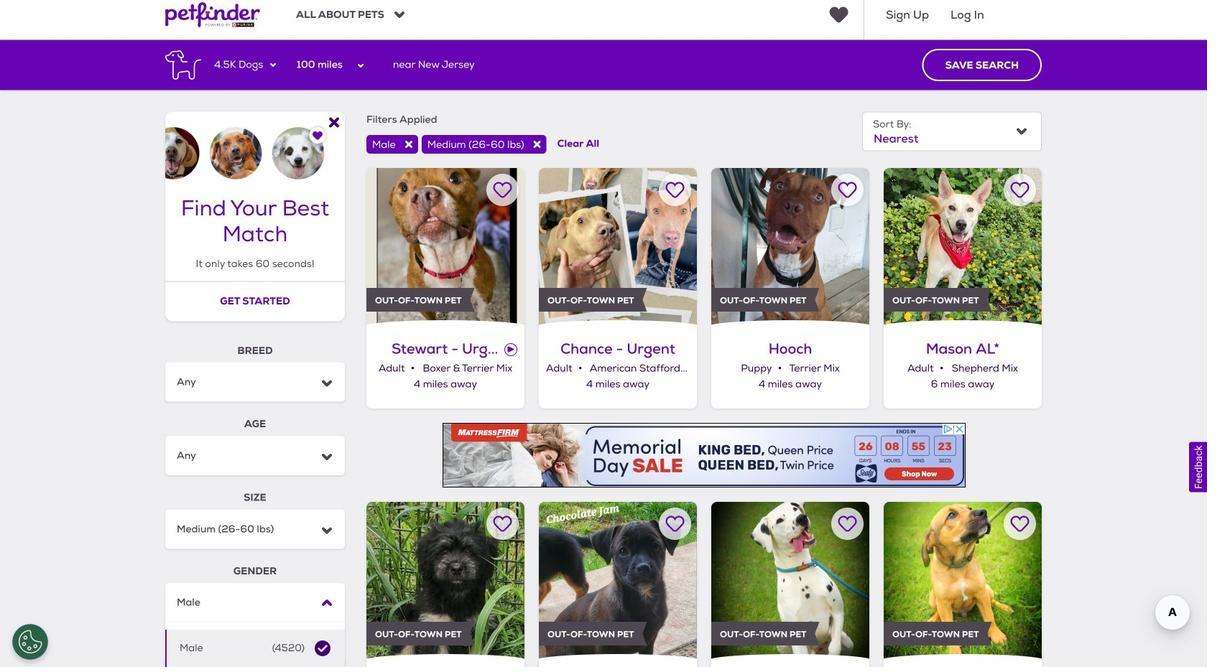 Task type: vqa. For each thing, say whether or not it's contained in the screenshot.
"Advertisement" element
yes



Task type: locate. For each thing, give the bounding box(es) containing it.
chance - urgent, adoptable dog, adult male american staffordshire terrier mix, 4 miles away, out-of-town pet. image
[[539, 168, 697, 326]]

has video image
[[505, 343, 518, 356]]

main content
[[0, 40, 1208, 668]]

stewart - urgent stuck in boarding, adoptable dog, adult male boxer & terrier mix, 4 miles away, has video, out-of-town pet. image
[[367, 168, 525, 326]]

hooch, adoptable dog, puppy male terrier mix, 4 miles away, out-of-town pet. image
[[712, 168, 870, 326]]

pongo jum*, adoptable dog, adult male dalmatian, 6 miles away, out-of-town pet. image
[[712, 503, 870, 661]]



Task type: describe. For each thing, give the bounding box(es) containing it.
petfinder home image
[[165, 0, 260, 40]]

earl ng, adoptable dog, puppy male hound & labrador retriever mix, 6 miles away, out-of-town pet. image
[[884, 503, 1042, 661]]

potential dog matches image
[[165, 112, 345, 180]]

chocolate jam dd*, adoptable dog, puppy male spaniel mix, 6 miles away, out-of-town pet. image
[[539, 503, 697, 661]]

grape jelly dd*, adoptable dog, puppy male spaniel mix, 6 miles away, out-of-town pet. image
[[367, 503, 525, 661]]

mason al*, adoptable dog, adult male shepherd mix, 6 miles away, out-of-town pet. image
[[884, 168, 1042, 326]]

advertisement element
[[443, 423, 966, 488]]



